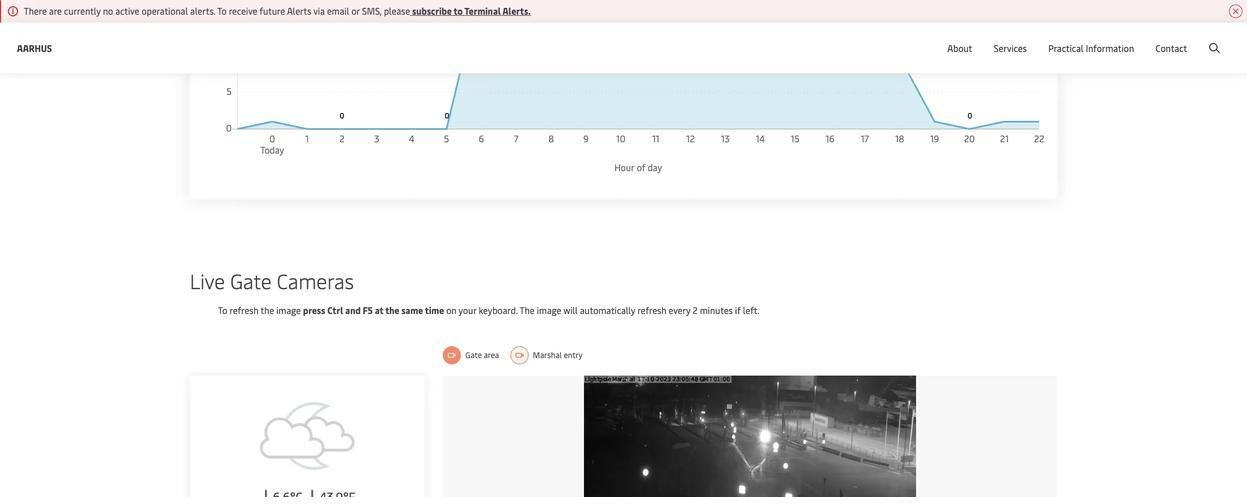 Task type: locate. For each thing, give the bounding box(es) containing it.
0 horizontal spatial gate
[[230, 267, 272, 294]]

to
[[217, 5, 227, 17], [218, 304, 227, 316]]

image
[[276, 304, 301, 316], [537, 304, 562, 316]]

via
[[314, 5, 325, 17]]

image left press
[[276, 304, 301, 316]]

to
[[454, 5, 463, 17]]

area
[[484, 350, 499, 360]]

1 the from the left
[[261, 304, 274, 316]]

login
[[1135, 33, 1157, 45]]

every
[[669, 304, 691, 316]]

contact button
[[1156, 23, 1188, 73]]

1 refresh from the left
[[230, 304, 259, 316]]

email
[[327, 5, 349, 17]]

location
[[959, 33, 994, 45]]

the
[[261, 304, 274, 316], [385, 304, 400, 316]]

create
[[1165, 33, 1191, 45]]

aarhus
[[17, 42, 52, 54]]

will
[[564, 304, 578, 316]]

refresh left every
[[638, 304, 667, 316]]

0 horizontal spatial the
[[261, 304, 274, 316]]

cameras
[[277, 267, 354, 294]]

marshal entry
[[533, 350, 583, 360]]

the down the 'live gate cameras'
[[261, 304, 274, 316]]

at
[[375, 304, 384, 316]]

2 refresh from the left
[[638, 304, 667, 316]]

practical information button
[[1049, 23, 1135, 73]]

0 horizontal spatial image
[[276, 304, 301, 316]]

about button
[[948, 23, 973, 73]]

gate right "live"
[[230, 267, 272, 294]]

live gate cameras
[[190, 267, 354, 294]]

alerts.
[[190, 5, 215, 17]]

1 horizontal spatial refresh
[[638, 304, 667, 316]]

image left the will
[[537, 304, 562, 316]]

the right at
[[385, 304, 400, 316]]

1 horizontal spatial the
[[385, 304, 400, 316]]

1 horizontal spatial gate
[[466, 350, 482, 360]]

switch
[[930, 33, 956, 45]]

account
[[1193, 33, 1226, 45]]

1 vertical spatial gate
[[466, 350, 482, 360]]

please
[[384, 5, 410, 17]]

refresh down the 'live gate cameras'
[[230, 304, 259, 316]]

aarhus link
[[17, 41, 52, 55]]

there are currently no active operational alerts. to receive future alerts via email or sms, please subscribe to terminal alerts.
[[24, 5, 531, 17]]

ctrl
[[327, 304, 343, 316]]

0 horizontal spatial refresh
[[230, 304, 259, 316]]

to right "alerts."
[[217, 5, 227, 17]]

2 image from the left
[[537, 304, 562, 316]]

0 vertical spatial to
[[217, 5, 227, 17]]

1 vertical spatial to
[[218, 304, 227, 316]]

gate
[[230, 267, 272, 294], [466, 350, 482, 360]]

automatically
[[580, 304, 636, 316]]

gate left area
[[466, 350, 482, 360]]

to down "live"
[[218, 304, 227, 316]]

f5
[[363, 304, 373, 316]]

gate area
[[466, 350, 499, 360]]

alerts.
[[503, 5, 531, 17]]

global menu
[[1030, 33, 1081, 45]]

login / create account
[[1135, 33, 1226, 45]]

alerts
[[287, 5, 312, 17]]

terminal
[[465, 5, 501, 17]]

future
[[260, 5, 285, 17]]

live
[[190, 267, 225, 294]]

operational
[[142, 5, 188, 17]]

2
[[693, 304, 698, 316]]

refresh
[[230, 304, 259, 316], [638, 304, 667, 316]]

no
[[103, 5, 113, 17]]

contact
[[1156, 42, 1188, 54]]

left.
[[743, 304, 760, 316]]

about
[[948, 42, 973, 54]]

time
[[425, 304, 444, 316]]

1 horizontal spatial image
[[537, 304, 562, 316]]

sms,
[[362, 5, 382, 17]]



Task type: vqa. For each thing, say whether or not it's contained in the screenshot.
to
yes



Task type: describe. For each thing, give the bounding box(es) containing it.
switch location
[[930, 33, 994, 45]]

entry
[[564, 350, 583, 360]]

0 vertical spatial gate
[[230, 267, 272, 294]]

practical
[[1049, 42, 1084, 54]]

and
[[345, 304, 361, 316]]

press
[[303, 304, 325, 316]]

2 the from the left
[[385, 304, 400, 316]]

the
[[520, 304, 535, 316]]

or
[[352, 5, 360, 17]]

information
[[1086, 42, 1135, 54]]

keyboard.
[[479, 304, 518, 316]]

switch location button
[[912, 33, 994, 45]]

menu
[[1058, 33, 1081, 45]]

are
[[49, 5, 62, 17]]

global
[[1030, 33, 1056, 45]]

services
[[994, 42, 1027, 54]]

if
[[735, 304, 741, 316]]

active
[[115, 5, 139, 17]]

services button
[[994, 23, 1027, 73]]

close alert image
[[1230, 5, 1243, 18]]

currently
[[64, 5, 101, 17]]

subscribe
[[412, 5, 452, 17]]

gate area button
[[443, 346, 499, 364]]

subscribe to terminal alerts. link
[[410, 5, 531, 17]]

marshal entry button
[[511, 346, 583, 364]]

terminal camera image
[[584, 376, 916, 497]]

to refresh the image press ctrl and f5 at the same time on your keyboard. the image will automatically refresh every 2 minutes if left.
[[218, 304, 760, 316]]

there
[[24, 5, 47, 17]]

minutes
[[700, 304, 733, 316]]

/
[[1159, 33, 1163, 45]]

gate inside button
[[466, 350, 482, 360]]

practical information
[[1049, 42, 1135, 54]]

login / create account link
[[1114, 23, 1226, 56]]

on
[[446, 304, 457, 316]]

same
[[402, 304, 423, 316]]

1 image from the left
[[276, 304, 301, 316]]

your
[[459, 304, 477, 316]]

global menu button
[[1005, 22, 1092, 56]]

marshal
[[533, 350, 562, 360]]

receive
[[229, 5, 257, 17]]



